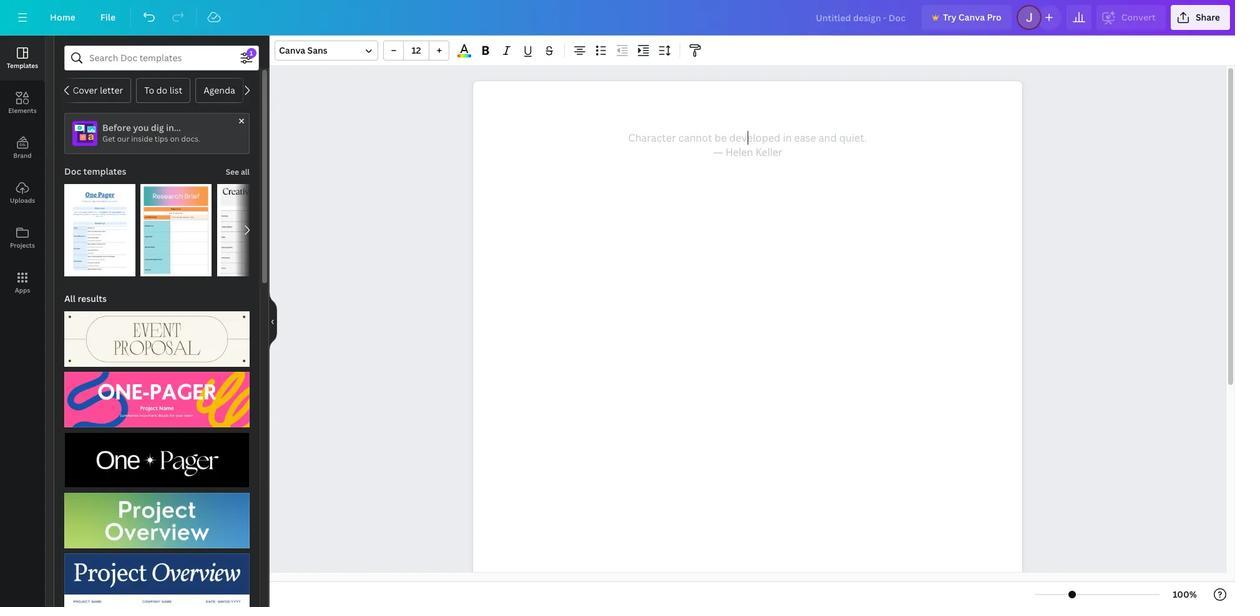 Task type: describe. For each thing, give the bounding box(es) containing it.
to do list
[[144, 84, 182, 96]]

in...
[[166, 122, 181, 134]]

event/business proposal professional docs banner in beige dark brown warm classic style image
[[64, 312, 250, 367]]

color range image
[[458, 54, 471, 57]]

doc templates button
[[63, 159, 128, 184]]

project overview docs banner in light green blue vibrant professional style group
[[64, 486, 250, 549]]

project overview/one-pager professional docs banner in black white sleek monochrome style image
[[64, 433, 250, 489]]

all
[[241, 167, 250, 177]]

you
[[133, 122, 149, 134]]

pro
[[988, 11, 1002, 23]]

Search Doc templates search field
[[89, 46, 234, 70]]

all results
[[64, 293, 107, 305]]

docs.
[[181, 134, 201, 144]]

templates
[[83, 166, 126, 177]]

before you dig in... get our inside tips on docs.
[[102, 122, 201, 144]]

100%
[[1174, 589, 1198, 601]]

on
[[170, 134, 179, 144]]

creative brief doc in black and white grey editorial style image
[[217, 184, 289, 277]]

our
[[117, 134, 130, 144]]

project overview/one-pager professional docs banner in pink dark blue yellow playful abstract style image
[[64, 372, 250, 428]]

100% button
[[1165, 585, 1206, 605]]

home link
[[40, 5, 85, 30]]

share
[[1197, 11, 1221, 23]]

canva sans
[[279, 44, 328, 56]]

home
[[50, 11, 75, 23]]

project overview/one-pager professional docs banner in blue white traditional corporate style group
[[64, 547, 250, 608]]

one pager doc in black and white blue light blue classic professional style image
[[64, 184, 136, 277]]

see all button
[[225, 159, 251, 184]]

hide image
[[269, 292, 277, 352]]

brand
[[13, 151, 32, 160]]

before
[[102, 122, 131, 134]]

list
[[170, 84, 182, 96]]

letter
[[100, 84, 123, 96]]

side panel tab list
[[0, 36, 45, 305]]

see all
[[226, 167, 250, 177]]

agenda
[[204, 84, 235, 96]]

elements button
[[0, 81, 45, 126]]

templates
[[7, 61, 38, 70]]

brand button
[[0, 126, 45, 170]]

tips
[[155, 134, 168, 144]]

share button
[[1172, 5, 1231, 30]]

project overview/one-pager professional docs banner in pink dark blue yellow playful abstract style group
[[64, 365, 250, 428]]

elements
[[8, 106, 37, 115]]

try canva pro button
[[922, 5, 1012, 30]]

project overview docs banner in light green blue vibrant professional style image
[[64, 494, 250, 549]]

canva inside dropdown button
[[279, 44, 306, 56]]

sans
[[308, 44, 328, 56]]

get
[[102, 134, 115, 144]]

canva inside button
[[959, 11, 986, 23]]

do
[[156, 84, 168, 96]]

results
[[78, 293, 107, 305]]



Task type: vqa. For each thing, say whether or not it's contained in the screenshot.
'100%'
yes



Task type: locate. For each thing, give the bounding box(es) containing it.
convert
[[1122, 11, 1157, 23]]

canva
[[959, 11, 986, 23], [279, 44, 306, 56]]

to
[[144, 84, 154, 96]]

uploads button
[[0, 170, 45, 215]]

1 horizontal spatial canva
[[959, 11, 986, 23]]

– – number field
[[408, 44, 425, 56]]

doc templates
[[64, 166, 126, 177]]

canva left sans
[[279, 44, 306, 56]]

cover letter
[[73, 84, 123, 96]]

1 vertical spatial canva
[[279, 44, 306, 56]]

event/business proposal professional docs banner in beige dark brown warm classic style group
[[64, 304, 250, 367]]

convert button
[[1097, 5, 1167, 30]]

main menu bar
[[0, 0, 1236, 36]]

Design title text field
[[806, 5, 917, 30]]

one pager doc in black and white blue light blue classic professional style group
[[64, 177, 136, 277]]

cover
[[73, 84, 98, 96]]

projects button
[[0, 215, 45, 260]]

0 horizontal spatial canva
[[279, 44, 306, 56]]

file
[[100, 11, 116, 23]]

canva right try
[[959, 11, 986, 23]]

cover letter button
[[65, 78, 131, 103]]

inside
[[131, 134, 153, 144]]

all
[[64, 293, 76, 305]]

None text field
[[473, 81, 1023, 608]]

0 vertical spatial canva
[[959, 11, 986, 23]]

templates button
[[0, 36, 45, 81]]

apps
[[15, 286, 30, 295]]

to do list button
[[136, 78, 191, 103]]

canva sans button
[[275, 41, 378, 61]]

uploads
[[10, 196, 35, 205]]

project overview/one-pager professional docs banner in blue white traditional corporate style image
[[64, 554, 250, 608]]

dig
[[151, 122, 164, 134]]

apps button
[[0, 260, 45, 305]]

doc
[[64, 166, 81, 177]]

try canva pro
[[944, 11, 1002, 23]]

group
[[383, 41, 450, 61]]

research brief doc in orange teal pink soft pastels style group
[[141, 177, 212, 277]]

file button
[[90, 5, 126, 30]]

projects
[[10, 241, 35, 250]]

creative brief doc in black and white grey editorial style group
[[217, 184, 289, 277]]

agenda button
[[196, 78, 243, 103]]

see
[[226, 167, 239, 177]]

research brief doc in orange teal pink soft pastels style image
[[141, 184, 212, 277]]

try
[[944, 11, 957, 23]]

project overview/one-pager professional docs banner in black white sleek monochrome style group
[[64, 425, 250, 489]]



